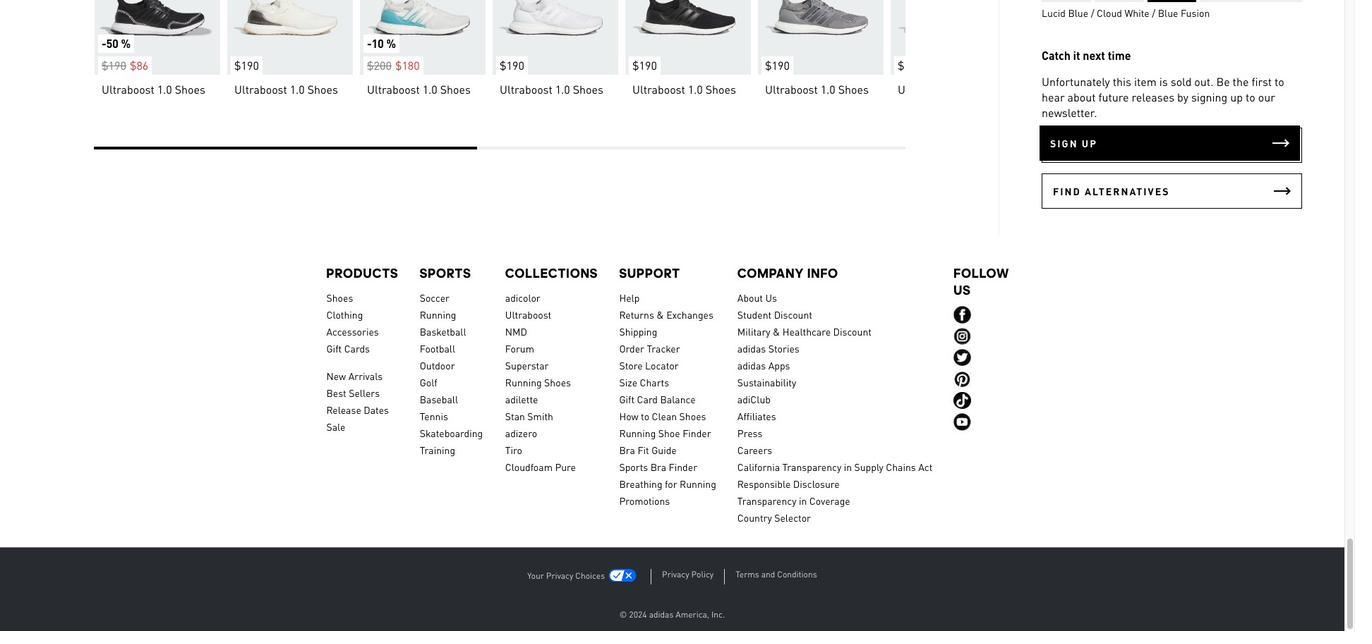 Task type: locate. For each thing, give the bounding box(es) containing it.
running down the soccer
[[420, 308, 456, 321]]

tennis
[[420, 410, 448, 423]]

%
[[121, 36, 130, 51], [386, 36, 396, 51]]

-10 % $200 $180
[[367, 36, 420, 72]]

$190 inside -50 % $190 $86
[[101, 58, 126, 72]]

privacy
[[662, 570, 690, 580], [546, 571, 574, 582]]

0 vertical spatial discount
[[774, 308, 813, 321]]

/
[[1091, 6, 1095, 19], [1152, 6, 1156, 19]]

transparency in coverage link
[[738, 493, 933, 510]]

0 vertical spatial in
[[844, 461, 852, 474]]

disclosure
[[794, 478, 840, 490]]

1 / from the left
[[1091, 6, 1095, 19]]

to
[[1275, 74, 1285, 89], [1246, 89, 1256, 104], [641, 410, 650, 423]]

up inside button
[[1082, 137, 1098, 149]]

ultraboost 1.0 shoes image for fourth ultraboost 1.0 shoes link from right
[[492, 0, 618, 75]]

running shoes link
[[505, 374, 598, 391]]

5 ultraboost 1.0 shoes image from the left
[[625, 0, 751, 75]]

$190 for fourth ultraboost 1.0 shoes link from right
[[500, 58, 524, 72]]

% inside -50 % $190 $86
[[121, 36, 130, 51]]

1 horizontal spatial &
[[773, 325, 780, 338]]

7 ultraboost 1.0 shoes from the left
[[898, 82, 1002, 96]]

0 horizontal spatial blue
[[1069, 6, 1089, 19]]

nmd
[[505, 325, 527, 338]]

shoes inside the help returns & exchanges shipping order tracker store locator size charts gift card balance how to clean shoes running shoe finder bra fit guide sports bra finder breathing for running promotions
[[680, 410, 706, 423]]

privacy right your in the bottom left of the page
[[546, 571, 574, 582]]

0 vertical spatial gift
[[327, 342, 342, 355]]

soccer running basketball football outdoor golf baseball tennis skateboarding training
[[420, 291, 483, 457]]

america,
[[676, 610, 710, 621]]

transparency up the disclosure at right bottom
[[783, 461, 842, 474]]

1 horizontal spatial privacy
[[662, 570, 690, 580]]

discount up adidas stories link
[[834, 325, 872, 338]]

bra left fit
[[620, 444, 635, 457]]

6 1.0 from the left
[[821, 82, 835, 96]]

training
[[420, 444, 455, 457]]

1.0 for 5th ultraboost 1.0 shoes link from right
[[422, 82, 437, 96]]

accessories link
[[327, 323, 399, 340]]

$190 link for fifth ultraboost 1.0 shoes link from left
[[625, 0, 751, 75]]

policy
[[692, 570, 714, 580]]

ultraboost 1.0 shoes link
[[101, 82, 220, 97], [234, 82, 353, 97], [367, 82, 485, 97], [500, 82, 618, 97], [632, 82, 751, 97], [765, 82, 884, 97], [898, 82, 1016, 97]]

future
[[1099, 89, 1129, 104]]

dates
[[364, 404, 389, 416]]

ultraboost 1.0 shoes image for 5th ultraboost 1.0 shoes link from right
[[360, 0, 485, 75]]

shoes for 5th ultraboost 1.0 shoes link from right
[[440, 82, 471, 96]]

2 ultraboost 1.0 shoes image from the left
[[227, 0, 353, 75]]

ultraboost 1.0 shoes image
[[94, 0, 220, 75], [227, 0, 353, 75], [360, 0, 485, 75], [492, 0, 618, 75], [625, 0, 751, 75], [758, 0, 884, 75], [891, 0, 1016, 75]]

1 horizontal spatial to
[[1246, 89, 1256, 104]]

% right 10 at the left top of the page
[[386, 36, 396, 51]]

skateboarding link
[[420, 425, 484, 442]]

1 horizontal spatial discount
[[834, 325, 872, 338]]

1 horizontal spatial %
[[386, 36, 396, 51]]

% inside -10 % $200 $180
[[386, 36, 396, 51]]

4 $190 from the left
[[632, 58, 657, 72]]

0 vertical spatial to
[[1275, 74, 1285, 89]]

in up selector
[[799, 495, 807, 507]]

1.0 for 2nd ultraboost 1.0 shoes link from the right
[[821, 82, 835, 96]]

1 $190 from the left
[[101, 58, 126, 72]]

0 horizontal spatial %
[[121, 36, 130, 51]]

7 ultraboost 1.0 shoes image from the left
[[891, 0, 1016, 75]]

1 horizontal spatial -
[[367, 36, 372, 51]]

california transparency in supply chains act link
[[738, 459, 933, 476]]

2 $190 link from the left
[[492, 0, 618, 75]]

6 ultraboost 1.0 shoes image from the left
[[758, 0, 884, 75]]

in
[[844, 461, 852, 474], [799, 495, 807, 507]]

blue down 'product color: lucid blue / cloud white / blue fusion' "image"
[[1158, 6, 1179, 19]]

terms and conditions link
[[736, 570, 817, 580]]

1 horizontal spatial up
[[1231, 89, 1243, 104]]

ultraboost 1.0 shoes for 2nd ultraboost 1.0 shoes link from the right
[[765, 82, 869, 96]]

adiclub link
[[738, 391, 933, 408]]

ultraboost 1.0 shoes image for fifth ultraboost 1.0 shoes link from left
[[625, 0, 751, 75]]

$180
[[395, 58, 420, 72]]

1 ultraboost 1.0 shoes image from the left
[[94, 0, 220, 75]]

6 $190 from the left
[[898, 58, 922, 72]]

3 $190 from the left
[[500, 58, 524, 72]]

to right the first
[[1275, 74, 1285, 89]]

0 horizontal spatial -
[[101, 36, 106, 51]]

scrollbar
[[94, 147, 906, 152]]

fit
[[638, 444, 649, 457]]

- inside -10 % $200 $180
[[367, 36, 372, 51]]

product color: core black / core black / wonder quartz image
[[1042, 0, 1091, 2]]

5 $190 link from the left
[[891, 0, 1016, 75]]

0 horizontal spatial up
[[1082, 137, 1098, 149]]

©
[[620, 610, 627, 621]]

shipping link
[[620, 323, 717, 340]]

shoes for 2nd ultraboost 1.0 shoes link from left
[[307, 82, 338, 96]]

in left the "supply"
[[844, 461, 852, 474]]

sports bra finder link
[[620, 459, 717, 476]]

shoes for 1st ultraboost 1.0 shoes link from the left
[[175, 82, 205, 96]]

3 ultraboost 1.0 shoes from the left
[[367, 82, 471, 96]]

collections
[[505, 266, 598, 281]]

running inside soccer running basketball football outdoor golf baseball tennis skateboarding training
[[420, 308, 456, 321]]

bra
[[620, 444, 635, 457], [651, 461, 667, 474]]

ultraboost 1.0 shoes for fifth ultraboost 1.0 shoes link from left
[[632, 82, 736, 96]]

gift down size
[[620, 393, 635, 406]]

ultraboost 1.0 shoes image for seventh ultraboost 1.0 shoes link from left
[[891, 0, 1016, 75]]

golf
[[420, 376, 438, 389]]

tennis link
[[420, 408, 484, 425]]

forum link
[[505, 340, 598, 357]]

4 $190 link from the left
[[758, 0, 884, 75]]

adidas up the sustainability
[[738, 359, 766, 372]]

1.0 for 2nd ultraboost 1.0 shoes link from left
[[290, 82, 304, 96]]

& inside 'about us student discount military & healthcare discount adidas stories adidas apps sustainability adiclub affiliates press careers california transparency in supply chains act responsible disclosure transparency in coverage country selector'
[[773, 325, 780, 338]]

finder right the shoe
[[683, 427, 711, 440]]

new arrivals best sellers release dates sale
[[327, 370, 389, 433]]

clothing
[[327, 308, 363, 321]]

gift inside shoes clothing accessories gift cards
[[327, 342, 342, 355]]

basketball
[[420, 325, 466, 338]]

- up "$200"
[[367, 36, 372, 51]]

help returns & exchanges shipping order tracker store locator size charts gift card balance how to clean shoes running shoe finder bra fit guide sports bra finder breathing for running promotions
[[620, 291, 717, 507]]

5 1.0 from the left
[[688, 82, 703, 96]]

exchanges
[[667, 308, 714, 321]]

& up "shipping" link
[[657, 308, 664, 321]]

/ left cloud
[[1091, 6, 1095, 19]]

sale link
[[327, 418, 399, 435]]

adidas
[[738, 342, 766, 355], [738, 359, 766, 372], [649, 610, 674, 621]]

sustainability
[[738, 376, 797, 389]]

0 horizontal spatial in
[[799, 495, 807, 507]]

next
[[1083, 48, 1106, 63]]

releases
[[1132, 89, 1175, 104]]

first
[[1252, 74, 1272, 89]]

$86
[[129, 58, 148, 72]]

1 vertical spatial gift
[[620, 393, 635, 406]]

is
[[1160, 74, 1168, 89]]

terms
[[736, 570, 760, 580]]

1 ultraboost 1.0 shoes link from the left
[[101, 82, 220, 97]]

country
[[738, 512, 772, 524]]

1 vertical spatial up
[[1082, 137, 1098, 149]]

1 vertical spatial discount
[[834, 325, 872, 338]]

0 vertical spatial up
[[1231, 89, 1243, 104]]

sports
[[620, 461, 648, 474]]

0 horizontal spatial &
[[657, 308, 664, 321]]

arrow left long image
[[103, 2, 120, 18]]

5 ultraboost 1.0 shoes from the left
[[632, 82, 736, 96]]

our
[[1259, 89, 1276, 104]]

ultraboost 1.0 shoes image for 2nd ultraboost 1.0 shoes link from the right
[[758, 0, 884, 75]]

1 horizontal spatial blue
[[1158, 6, 1179, 19]]

0 horizontal spatial gift
[[327, 342, 342, 355]]

shoes inside shoes clothing accessories gift cards
[[327, 291, 353, 304]]

alternatives
[[1085, 185, 1170, 197]]

conditions
[[778, 570, 817, 580]]

affiliates link
[[738, 408, 933, 425]]

0 vertical spatial transparency
[[783, 461, 842, 474]]

ultraboost for fifth ultraboost 1.0 shoes link from left
[[632, 82, 685, 96]]

4 ultraboost 1.0 shoes image from the left
[[492, 0, 618, 75]]

shoe
[[659, 427, 680, 440]]

your privacy choices
[[528, 571, 605, 582]]

for
[[665, 478, 678, 490]]

1 ultraboost 1.0 shoes from the left
[[101, 82, 205, 96]]

shoes link
[[327, 289, 399, 306]]

1 $190 link from the left
[[227, 0, 353, 75]]

adidas down "military"
[[738, 342, 766, 355]]

selector
[[775, 512, 811, 524]]

it
[[1074, 48, 1081, 63]]

4 1.0 from the left
[[555, 82, 570, 96]]

sold
[[1171, 74, 1192, 89]]

0 vertical spatial &
[[657, 308, 664, 321]]

list
[[94, 0, 1017, 124]]

2 $190 from the left
[[234, 58, 259, 72]]

3 $190 link from the left
[[625, 0, 751, 75]]

shoes
[[175, 82, 205, 96], [307, 82, 338, 96], [440, 82, 471, 96], [573, 82, 603, 96], [706, 82, 736, 96], [838, 82, 869, 96], [971, 82, 1002, 96], [327, 291, 353, 304], [544, 376, 571, 389], [680, 410, 706, 423]]

press link
[[738, 425, 933, 442]]

running shoe finder link
[[620, 425, 717, 442]]

ultraboost for 2nd ultraboost 1.0 shoes link from left
[[234, 82, 287, 96]]

2 ultraboost 1.0 shoes from the left
[[234, 82, 338, 96]]

% for -10 %
[[386, 36, 396, 51]]

transparency down responsible
[[738, 495, 797, 507]]

ultraboost 1.0 shoes for fourth ultraboost 1.0 shoes link from right
[[500, 82, 603, 96]]

5 ultraboost 1.0 shoes link from the left
[[632, 82, 751, 97]]

running link
[[420, 306, 484, 323]]

1 - from the left
[[101, 36, 106, 51]]

2 vertical spatial adidas
[[649, 610, 674, 621]]

3 ultraboost 1.0 shoes image from the left
[[360, 0, 485, 75]]

1 vertical spatial in
[[799, 495, 807, 507]]

4 ultraboost 1.0 shoes from the left
[[500, 82, 603, 96]]

2 % from the left
[[386, 36, 396, 51]]

% right 50 at top left
[[121, 36, 130, 51]]

& inside the help returns & exchanges shipping order tracker store locator size charts gift card balance how to clean shoes running shoe finder bra fit guide sports bra finder breathing for running promotions
[[657, 308, 664, 321]]

5 $190 from the left
[[765, 58, 790, 72]]

2 1.0 from the left
[[290, 82, 304, 96]]

0 vertical spatial bra
[[620, 444, 635, 457]]

ultraboost for 5th ultraboost 1.0 shoes link from right
[[367, 82, 420, 96]]

& up 'stories' on the bottom right
[[773, 325, 780, 338]]

1 vertical spatial &
[[773, 325, 780, 338]]

us
[[766, 291, 777, 304]]

follow
[[954, 266, 1010, 281]]

discount up the healthcare
[[774, 308, 813, 321]]

help
[[620, 291, 640, 304]]

ultraboost 1.0 shoes
[[101, 82, 205, 96], [234, 82, 338, 96], [367, 82, 471, 96], [500, 82, 603, 96], [632, 82, 736, 96], [765, 82, 869, 96], [898, 82, 1002, 96]]

pure
[[555, 461, 576, 474]]

1.0 for seventh ultraboost 1.0 shoes link from left
[[953, 82, 968, 96]]

0 vertical spatial finder
[[683, 427, 711, 440]]

breathing for running link
[[620, 476, 717, 493]]

finder up for
[[669, 461, 698, 474]]

shoes inside adicolor ultraboost nmd forum superstar running shoes adilette stan smith adizero tiro cloudfoam pure
[[544, 376, 571, 389]]

0 horizontal spatial bra
[[620, 444, 635, 457]]

coverage
[[810, 495, 851, 507]]

- for 10
[[367, 36, 372, 51]]

running up adilette
[[505, 376, 542, 389]]

1 1.0 from the left
[[157, 82, 172, 96]]

responsible disclosure link
[[738, 476, 933, 493]]

$190 for fifth ultraboost 1.0 shoes link from left
[[632, 58, 657, 72]]

7 1.0 from the left
[[953, 82, 968, 96]]

terms and conditions
[[736, 570, 817, 580]]

ultraboost for fourth ultraboost 1.0 shoes link from right
[[500, 82, 552, 96]]

blue
[[1069, 6, 1089, 19], [1158, 6, 1179, 19]]

$190 link for seventh ultraboost 1.0 shoes link from left
[[891, 0, 1016, 75]]

0 horizontal spatial discount
[[774, 308, 813, 321]]

0 horizontal spatial to
[[641, 410, 650, 423]]

&
[[657, 308, 664, 321], [773, 325, 780, 338]]

© 2024 adidas america, inc.
[[620, 610, 725, 621]]

blue down product color: core black / core black / wonder quartz image on the top right of the page
[[1069, 6, 1089, 19]]

1 horizontal spatial /
[[1152, 6, 1156, 19]]

gift left cards
[[327, 342, 342, 355]]

2 vertical spatial to
[[641, 410, 650, 423]]

to left our
[[1246, 89, 1256, 104]]

catch it next time
[[1042, 48, 1132, 63]]

- inside -50 % $190 $86
[[101, 36, 106, 51]]

1 horizontal spatial bra
[[651, 461, 667, 474]]

0 horizontal spatial /
[[1091, 6, 1095, 19]]

adiclub
[[738, 393, 771, 406]]

shoes for 2nd ultraboost 1.0 shoes link from the right
[[838, 82, 869, 96]]

/ right white
[[1152, 6, 1156, 19]]

1.0
[[157, 82, 172, 96], [290, 82, 304, 96], [422, 82, 437, 96], [555, 82, 570, 96], [688, 82, 703, 96], [821, 82, 835, 96], [953, 82, 968, 96]]

1 horizontal spatial gift
[[620, 393, 635, 406]]

ultraboost for 2nd ultraboost 1.0 shoes link from the right
[[765, 82, 818, 96]]

bra down guide on the left bottom of the page
[[651, 461, 667, 474]]

7 ultraboost 1.0 shoes link from the left
[[898, 82, 1016, 97]]

returns
[[620, 308, 654, 321]]

- down arrow left long button
[[101, 36, 106, 51]]

ultraboost 1.0 shoes image for 1st ultraboost 1.0 shoes link from the left
[[94, 0, 220, 75]]

gift inside the help returns & exchanges shipping order tracker store locator size charts gift card balance how to clean shoes running shoe finder bra fit guide sports bra finder breathing for running promotions
[[620, 393, 635, 406]]

up down the
[[1231, 89, 1243, 104]]

inc.
[[712, 610, 725, 621]]

privacy left policy
[[662, 570, 690, 580]]

6 ultraboost 1.0 shoes from the left
[[765, 82, 869, 96]]

up right sign
[[1082, 137, 1098, 149]]

adidas right 2024
[[649, 610, 674, 621]]

3 1.0 from the left
[[422, 82, 437, 96]]

to right how
[[641, 410, 650, 423]]

$190 for 2nd ultraboost 1.0 shoes link from left
[[234, 58, 259, 72]]

adicolor link
[[505, 289, 598, 306]]

ultraboost 1.0 shoes for seventh ultraboost 1.0 shoes link from left
[[898, 82, 1002, 96]]

6 ultraboost 1.0 shoes link from the left
[[765, 82, 884, 97]]

tiro link
[[505, 442, 598, 459]]

1 % from the left
[[121, 36, 130, 51]]

2 - from the left
[[367, 36, 372, 51]]



Task type: vqa. For each thing, say whether or not it's contained in the screenshot.
Black link
no



Task type: describe. For each thing, give the bounding box(es) containing it.
student discount link
[[738, 306, 933, 323]]

1 horizontal spatial in
[[844, 461, 852, 474]]

1.0 for fourth ultraboost 1.0 shoes link from right
[[555, 82, 570, 96]]

balance
[[661, 393, 696, 406]]

stories
[[769, 342, 800, 355]]

gift card balance link
[[620, 391, 717, 408]]

soccer link
[[420, 289, 484, 306]]

1 vertical spatial bra
[[651, 461, 667, 474]]

$190 for 2nd ultraboost 1.0 shoes link from the right
[[765, 58, 790, 72]]

fusion
[[1181, 6, 1210, 19]]

best
[[327, 387, 347, 399]]

list containing -50 %
[[94, 0, 1017, 124]]

shoes for seventh ultraboost 1.0 shoes link from left
[[971, 82, 1002, 96]]

$190 link for 2nd ultraboost 1.0 shoes link from the right
[[758, 0, 884, 75]]

50
[[106, 36, 118, 51]]

tiro
[[505, 444, 522, 457]]

1 blue from the left
[[1069, 6, 1089, 19]]

cloudfoam pure link
[[505, 459, 598, 476]]

running right for
[[680, 478, 717, 490]]

choices
[[576, 571, 605, 582]]

adilette
[[505, 393, 538, 406]]

hear
[[1042, 89, 1065, 104]]

store locator link
[[620, 357, 717, 374]]

new
[[327, 370, 346, 382]]

company info
[[738, 266, 839, 281]]

size charts link
[[620, 374, 717, 391]]

sign up
[[1051, 137, 1098, 149]]

out.
[[1195, 74, 1214, 89]]

% for -50 %
[[121, 36, 130, 51]]

ultraboost 1.0 shoes image for 2nd ultraboost 1.0 shoes link from left
[[227, 0, 353, 75]]

running up fit
[[620, 427, 656, 440]]

1.0 for 1st ultraboost 1.0 shoes link from the left
[[157, 82, 172, 96]]

shoes clothing accessories gift cards
[[327, 291, 379, 355]]

smith
[[528, 410, 554, 423]]

shipping
[[620, 325, 658, 338]]

new arrivals link
[[327, 368, 399, 385]]

find alternatives button
[[1042, 173, 1303, 209]]

arrow right long button
[[870, 0, 906, 28]]

by
[[1178, 89, 1189, 104]]

shoes for fourth ultraboost 1.0 shoes link from right
[[573, 82, 603, 96]]

ultraboost 1.0 shoes for 5th ultraboost 1.0 shoes link from right
[[367, 82, 471, 96]]

ultraboost for seventh ultraboost 1.0 shoes link from left
[[898, 82, 951, 96]]

tracker
[[647, 342, 680, 355]]

time
[[1108, 48, 1132, 63]]

cloud
[[1097, 6, 1123, 19]]

accessories
[[327, 325, 379, 338]]

unfortunately
[[1042, 74, 1110, 89]]

football
[[420, 342, 456, 355]]

store
[[620, 359, 643, 372]]

ultraboost for 1st ultraboost 1.0 shoes link from the left
[[101, 82, 154, 96]]

running inside adicolor ultraboost nmd forum superstar running shoes adilette stan smith adizero tiro cloudfoam pure
[[505, 376, 542, 389]]

ultraboost 1.0 shoes for 2nd ultraboost 1.0 shoes link from left
[[234, 82, 338, 96]]

1.0 for fifth ultraboost 1.0 shoes link from left
[[688, 82, 703, 96]]

$190 link for fourth ultraboost 1.0 shoes link from right
[[492, 0, 618, 75]]

2 blue from the left
[[1158, 6, 1179, 19]]

careers link
[[738, 442, 933, 459]]

soccer
[[420, 291, 450, 304]]

release dates link
[[327, 402, 399, 418]]

gift cards link
[[327, 340, 399, 357]]

2 ultraboost 1.0 shoes link from the left
[[234, 82, 353, 97]]

locator
[[645, 359, 679, 372]]

apps
[[769, 359, 791, 372]]

about
[[1068, 89, 1096, 104]]

-50 % $190 $86
[[101, 36, 148, 72]]

outdoor link
[[420, 357, 484, 374]]

supply
[[855, 461, 884, 474]]

breathing
[[620, 478, 663, 490]]

stan smith link
[[505, 408, 598, 425]]

affiliates
[[738, 410, 776, 423]]

baseball
[[420, 393, 458, 406]]

catch
[[1042, 48, 1071, 63]]

ultraboost inside adicolor ultraboost nmd forum superstar running shoes adilette stan smith adizero tiro cloudfoam pure
[[505, 308, 552, 321]]

ultraboost link
[[505, 306, 598, 323]]

sports
[[420, 266, 472, 281]]

military
[[738, 325, 771, 338]]

chains
[[886, 461, 916, 474]]

clean
[[652, 410, 677, 423]]

basketball link
[[420, 323, 484, 340]]

follow us
[[954, 266, 1010, 298]]

order tracker link
[[620, 340, 717, 357]]

2 horizontal spatial to
[[1275, 74, 1285, 89]]

california consumer privacy act (ccpa) opt-out icon image
[[609, 570, 637, 583]]

product color: blue dawn / blue dawn / blue fusion image
[[1095, 0, 1144, 2]]

product color: lucid blue / cloud white / blue fusion image
[[1148, 0, 1197, 2]]

golf link
[[420, 374, 484, 391]]

us
[[954, 283, 972, 298]]

your
[[528, 571, 544, 582]]

$190 link for 2nd ultraboost 1.0 shoes link from left
[[227, 0, 353, 75]]

up inside unfortunately this item is sold out. be the first to hear about future releases by signing up to our newsletter.
[[1231, 89, 1243, 104]]

order
[[620, 342, 645, 355]]

0 vertical spatial adidas
[[738, 342, 766, 355]]

2024
[[629, 610, 647, 621]]

about us student discount military & healthcare discount adidas stories adidas apps sustainability adiclub affiliates press careers california transparency in supply chains act responsible disclosure transparency in coverage country selector
[[738, 291, 933, 524]]

sellers
[[349, 387, 380, 399]]

3 ultraboost 1.0 shoes link from the left
[[367, 82, 485, 97]]

sign up button
[[1040, 125, 1301, 161]]

white
[[1125, 6, 1150, 19]]

healthcare
[[783, 325, 831, 338]]

find
[[1053, 185, 1082, 197]]

shoes for fifth ultraboost 1.0 shoes link from left
[[706, 82, 736, 96]]

responsible
[[738, 478, 791, 490]]

arrow left long button
[[94, 0, 129, 28]]

the
[[1233, 74, 1249, 89]]

be
[[1217, 74, 1230, 89]]

support
[[620, 266, 681, 281]]

0 horizontal spatial privacy
[[546, 571, 574, 582]]

1 vertical spatial adidas
[[738, 359, 766, 372]]

adidas stories link
[[738, 340, 933, 357]]

- for 50
[[101, 36, 106, 51]]

military & healthcare discount link
[[738, 323, 933, 340]]

superstar
[[505, 359, 549, 372]]

2 / from the left
[[1152, 6, 1156, 19]]

newsletter.
[[1042, 105, 1098, 120]]

arrow right long image
[[879, 2, 896, 18]]

and
[[762, 570, 776, 580]]

football link
[[420, 340, 484, 357]]

to inside the help returns & exchanges shipping order tracker store locator size charts gift card balance how to clean shoes running shoe finder bra fit guide sports bra finder breathing for running promotions
[[641, 410, 650, 423]]

1 vertical spatial transparency
[[738, 495, 797, 507]]

1 vertical spatial finder
[[669, 461, 698, 474]]

ultraboost 1.0 shoes for 1st ultraboost 1.0 shoes link from the left
[[101, 82, 205, 96]]

1 vertical spatial to
[[1246, 89, 1256, 104]]

$190 for seventh ultraboost 1.0 shoes link from left
[[898, 58, 922, 72]]

sign
[[1051, 137, 1079, 149]]

stan
[[505, 410, 525, 423]]

4 ultraboost 1.0 shoes link from the left
[[500, 82, 618, 97]]



